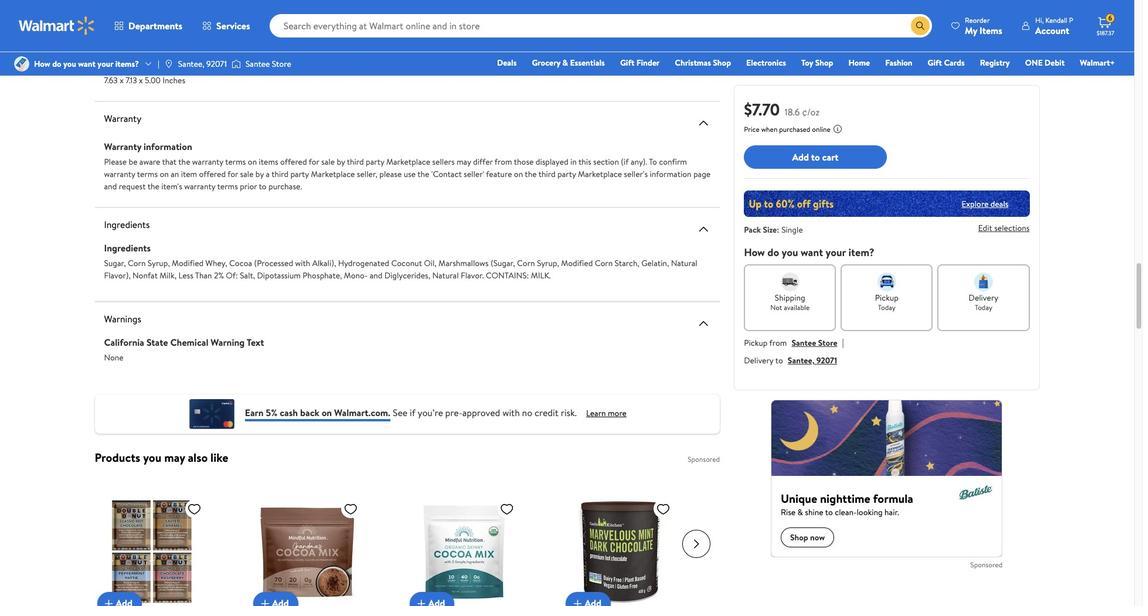 Task type: describe. For each thing, give the bounding box(es) containing it.
do for how do you want your items?
[[52, 58, 61, 70]]

store inside the pickup from santee store | delivery to santee, 92071
[[818, 337, 838, 349]]

(sugar,
[[491, 257, 515, 269]]

(processed
[[254, 257, 293, 269]]

alkali),
[[312, 257, 336, 269]]

1 horizontal spatial natural
[[671, 257, 698, 269]]

0 vertical spatial offered
[[280, 156, 307, 167]]

cash
[[280, 406, 298, 419]]

castle kitchen marvelous mint dark hot chocolate mix, 14 oz image
[[566, 497, 675, 606]]

that
[[162, 156, 177, 167]]

to inside button
[[811, 151, 820, 163]]

credit
[[535, 406, 559, 419]]

add to cart image for the mindful nutrition organic skinny hot cocoa mix | 40 serving size 3g | sugar free hot chocolate 4.2oz image
[[414, 597, 429, 606]]

edit selections button
[[979, 222, 1030, 234]]

1 vertical spatial warranty
[[104, 168, 135, 180]]

toy shop
[[802, 57, 834, 69]]

reorder my items
[[965, 15, 1003, 37]]

walmart.com.
[[334, 406, 390, 419]]

more
[[608, 408, 627, 419]]

add to favorites list, flavored hot chocolate packets | gourmet hot cocoa mix variety pack including classic, chocolate raspberry, salted caramel, & peppermint hot chocolate mix | perfect hot chocolate gift sets | 32 count image
[[187, 502, 201, 516]]

add to favorites list, mindful nutrition organic skinny hot cocoa mix | 40 serving size 3g | sugar free hot chocolate 4.2oz image
[[500, 502, 514, 516]]

the down those
[[525, 168, 537, 180]]

¢/oz
[[802, 106, 820, 118]]

0 vertical spatial information
[[144, 140, 192, 153]]

online
[[812, 124, 831, 134]]

warnings
[[104, 312, 141, 325]]

flavor),
[[104, 269, 131, 281]]

allergen-
[[104, 25, 142, 38]]

item
[[181, 168, 197, 180]]

differ
[[473, 156, 493, 167]]

home
[[849, 57, 870, 69]]

products you may also like
[[95, 449, 228, 465]]

intent image for delivery image
[[975, 273, 993, 291]]

2 horizontal spatial marketplace
[[578, 168, 622, 180]]

shipping
[[775, 292, 805, 304]]

back
[[300, 406, 319, 419]]

than
[[195, 269, 212, 281]]

edit
[[979, 222, 993, 234]]

the right use
[[418, 168, 429, 180]]

0 vertical spatial warranty
[[192, 156, 223, 167]]

 image for santee store
[[232, 58, 241, 70]]

do for how do you want your item?
[[768, 245, 779, 260]]

chemical
[[170, 336, 208, 349]]

&
[[563, 57, 568, 69]]

you for how do you want your item?
[[782, 245, 798, 260]]

5.00
[[145, 74, 161, 86]]

0 horizontal spatial sponsored
[[688, 454, 720, 464]]

dimensions
[[186, 58, 233, 71]]

0 vertical spatial sale
[[321, 156, 335, 167]]

seller's
[[624, 168, 648, 180]]

1 horizontal spatial party
[[366, 156, 384, 167]]

0 horizontal spatial for
[[228, 168, 238, 180]]

services
[[216, 19, 250, 32]]

learn
[[586, 408, 606, 419]]

0 horizontal spatial 92071
[[206, 58, 227, 70]]

price
[[744, 124, 760, 134]]

dipotassium
[[257, 269, 301, 281]]

an
[[171, 168, 179, 180]]

today for delivery
[[975, 303, 993, 313]]

0 horizontal spatial store
[[272, 58, 291, 70]]

those
[[514, 156, 534, 167]]

1 vertical spatial free
[[131, 41, 147, 52]]

1 syrup, from the left
[[148, 257, 170, 269]]

deals link
[[492, 56, 522, 69]]

gluten-
[[104, 41, 131, 52]]

products
[[95, 449, 140, 465]]

1 horizontal spatial third
[[347, 156, 364, 167]]

0 vertical spatial delivery
[[969, 292, 999, 304]]

1 vertical spatial terms
[[137, 168, 158, 180]]

pickup today
[[875, 292, 899, 313]]

2 horizontal spatial party
[[558, 168, 576, 180]]

departments
[[128, 19, 182, 32]]

(l
[[235, 58, 243, 71]]

gift for gift finder
[[620, 57, 635, 69]]

1 corn from the left
[[128, 257, 146, 269]]

add to cart image for mindful nutrition grandmas hot chocolate mix | 20 servings - size 1 scoop (17 g) | cocoa powder 12oz image
[[258, 597, 272, 606]]

nonfat
[[133, 269, 158, 281]]

finder
[[637, 57, 660, 69]]

1 horizontal spatial for
[[309, 156, 319, 167]]

prior
[[240, 180, 257, 192]]

starch,
[[615, 257, 640, 269]]

electronics link
[[741, 56, 792, 69]]

capitalone image
[[188, 399, 236, 429]]

a
[[266, 168, 270, 180]]

items?
[[115, 58, 139, 70]]

0 horizontal spatial marketplace
[[311, 168, 355, 180]]

departments button
[[104, 12, 192, 40]]

1 horizontal spatial marketplace
[[386, 156, 430, 167]]

want for item?
[[801, 245, 823, 260]]

0 horizontal spatial natural
[[432, 269, 459, 281]]

santee, 92071 button
[[788, 355, 838, 366]]

cart
[[822, 151, 839, 163]]

0 horizontal spatial santee,
[[178, 58, 205, 70]]

california
[[104, 336, 144, 349]]

risk.
[[561, 406, 577, 419]]

milk.
[[531, 269, 551, 281]]

santee store
[[246, 58, 291, 70]]

0 vertical spatial terms
[[225, 156, 246, 167]]

be
[[129, 156, 138, 167]]

reorder
[[965, 15, 990, 25]]

state
[[147, 336, 168, 349]]

intent image for pickup image
[[878, 273, 896, 291]]

1 vertical spatial by
[[256, 168, 264, 180]]

any).
[[631, 156, 647, 167]]

gift finder
[[620, 57, 660, 69]]

whey,
[[206, 257, 227, 269]]

Walmart Site-Wide search field
[[270, 14, 932, 38]]

oil,
[[424, 257, 437, 269]]

0 horizontal spatial may
[[164, 449, 185, 465]]

milk,
[[160, 269, 177, 281]]

shop for christmas shop
[[713, 57, 731, 69]]

one
[[1025, 57, 1043, 69]]

on right back
[[322, 406, 332, 419]]

deals
[[497, 57, 517, 69]]

displayed
[[536, 156, 569, 167]]

marshmallows
[[439, 257, 489, 269]]

2 vertical spatial you
[[143, 449, 161, 465]]

you're
[[418, 406, 443, 419]]

and inside ingredients sugar, corn syrup, modified whey, cocoa (processed with alkali), hydrogenated coconut oil, marshmallows (sugar, corn syrup, modified corn starch, gelatin, natural flavor), nonfat milk, less than 2% of: salt, dipotassium phosphate, mono- and diglycerides, natural flavor. contains: milk.
[[370, 269, 383, 281]]

2 syrup, from the left
[[537, 257, 559, 269]]

approved
[[463, 406, 500, 419]]

earn
[[245, 406, 264, 419]]

legal information image
[[833, 124, 843, 134]]

items
[[259, 156, 278, 167]]

christmas shop link
[[670, 56, 737, 69]]

explore deals link
[[957, 193, 1014, 214]]

ingredients for ingredients
[[104, 218, 150, 231]]

0 vertical spatial by
[[337, 156, 345, 167]]

on left an at the top
[[160, 168, 169, 180]]

pre-
[[445, 406, 463, 419]]

add to favorites list, mindful nutrition grandmas hot chocolate mix | 20 servings - size 1 scoop (17 g) | cocoa powder 12oz image
[[344, 502, 358, 516]]

2%
[[214, 269, 224, 281]]

sellers
[[432, 156, 455, 167]]

flavor.
[[461, 269, 484, 281]]



Task type: locate. For each thing, give the bounding box(es) containing it.
pickup inside the pickup from santee store | delivery to santee, 92071
[[744, 337, 768, 349]]

your for item?
[[826, 245, 846, 260]]

1 vertical spatial from
[[770, 337, 787, 349]]

0 horizontal spatial gift
[[620, 57, 635, 69]]

'contact
[[431, 168, 462, 180]]

by
[[337, 156, 345, 167], [256, 168, 264, 180]]

pack
[[744, 224, 761, 236]]

seller,
[[357, 168, 378, 180]]

0 vertical spatial do
[[52, 58, 61, 70]]

1 horizontal spatial |
[[842, 336, 844, 349]]

assembled
[[104, 58, 148, 71]]

california state chemical warning text none
[[104, 336, 264, 363]]

add to cart
[[792, 151, 839, 163]]

warranty for warranty information please be aware that the warranty terms on items offered for sale by third party marketplace sellers may differ from those displayed in this section (if any). to confirm warranty terms on an item offered for sale by a third party marketplace seller, please use the 'contact seller' feature on the third party marketplace seller's information page and request the item's warranty terms prior to purchase.
[[104, 140, 141, 153]]

terms left "prior"
[[217, 180, 238, 192]]

1 horizontal spatial santee
[[792, 337, 816, 349]]

92071 left (l on the left of page
[[206, 58, 227, 70]]

search icon image
[[916, 21, 925, 30]]

you down walmart "image" on the left top of page
[[63, 58, 76, 70]]

salt,
[[240, 269, 255, 281]]

| right santee store button
[[842, 336, 844, 349]]

1 vertical spatial pickup
[[744, 337, 768, 349]]

offered right item at the top of page
[[199, 168, 226, 180]]

from
[[495, 156, 512, 167], [770, 337, 787, 349]]

your for items?
[[98, 58, 113, 70]]

cards
[[944, 57, 965, 69]]

cocoa
[[229, 257, 252, 269]]

pickup for pickup today
[[875, 292, 899, 304]]

natural right gelatin,
[[671, 257, 698, 269]]

and
[[104, 180, 117, 192], [370, 269, 383, 281]]

third down displayed
[[539, 168, 556, 180]]

may inside warranty information please be aware that the warranty terms on items offered for sale by third party marketplace sellers may differ from those displayed in this section (if any). to confirm warranty terms on an item offered for sale by a third party marketplace seller, please use the 'contact seller' feature on the third party marketplace seller's information page and request the item's warranty terms prior to purchase.
[[457, 156, 471, 167]]

6 $187.37
[[1097, 13, 1115, 37]]

5%
[[266, 406, 278, 419]]

2 gift from the left
[[928, 57, 942, 69]]

 image
[[14, 56, 29, 72]]

aware
[[139, 156, 160, 167]]

you down single
[[782, 245, 798, 260]]

add to favorites list, castle kitchen marvelous mint dark hot chocolate mix, 14 oz image
[[656, 502, 671, 516]]

kendall
[[1046, 15, 1068, 25]]

how down walmart "image" on the left top of page
[[34, 58, 50, 70]]

2 today from the left
[[975, 303, 993, 313]]

0 horizontal spatial information
[[144, 140, 192, 153]]

1 horizontal spatial and
[[370, 269, 383, 281]]

1 vertical spatial for
[[228, 168, 238, 180]]

how for how do you want your item?
[[744, 245, 765, 260]]

registry link
[[975, 56, 1015, 69]]

0 vertical spatial how
[[34, 58, 50, 70]]

walmart+
[[1080, 57, 1115, 69]]

1 vertical spatial how
[[744, 245, 765, 260]]

of:
[[226, 269, 238, 281]]

1 horizontal spatial to
[[776, 355, 783, 366]]

santee left h)
[[246, 58, 270, 70]]

1 vertical spatial information
[[650, 168, 692, 180]]

natural
[[671, 257, 698, 269], [432, 269, 459, 281]]

1 horizontal spatial 92071
[[817, 355, 838, 366]]

0 vertical spatial may
[[457, 156, 471, 167]]

1 horizontal spatial sponsored
[[971, 560, 1003, 570]]

modified up less
[[172, 257, 204, 269]]

:
[[777, 224, 779, 236]]

want down single
[[801, 245, 823, 260]]

on down those
[[514, 168, 523, 180]]

for right items
[[309, 156, 319, 167]]

from inside the pickup from santee store | delivery to santee, 92071
[[770, 337, 787, 349]]

2 ingredients from the top
[[104, 241, 151, 254]]

the left item's
[[148, 180, 159, 192]]

corn left starch,
[[595, 257, 613, 269]]

1 vertical spatial natural
[[432, 269, 459, 281]]

2 warranty from the top
[[104, 140, 141, 153]]

4.00
[[104, 7, 120, 19]]

modified left starch,
[[561, 257, 593, 269]]

mindful nutrition organic skinny hot cocoa mix | 40 serving size 3g | sugar free hot chocolate 4.2oz image
[[410, 497, 519, 606]]

santee, up inches
[[178, 58, 205, 70]]

fashion
[[886, 57, 913, 69]]

to down a
[[259, 180, 267, 192]]

for left a
[[228, 168, 238, 180]]

today down intent image for pickup
[[878, 303, 896, 313]]

h)
[[270, 58, 280, 71]]

warranty down please
[[104, 168, 135, 180]]

you
[[63, 58, 76, 70], [782, 245, 798, 260], [143, 449, 161, 465]]

today for pickup
[[878, 303, 896, 313]]

x left 7.13
[[120, 74, 124, 86]]

on
[[248, 156, 257, 167], [160, 168, 169, 180], [514, 168, 523, 180], [322, 406, 332, 419]]

store right 'w'
[[272, 58, 291, 70]]

corn up nonfat
[[128, 257, 146, 269]]

store up santee, 92071 button
[[818, 337, 838, 349]]

add to cart image
[[102, 597, 116, 606]]

1 vertical spatial you
[[782, 245, 798, 260]]

your up 7.63
[[98, 58, 113, 70]]

shop right toy
[[815, 57, 834, 69]]

1 horizontal spatial gift
[[928, 57, 942, 69]]

the
[[178, 156, 190, 167], [418, 168, 429, 180], [525, 168, 537, 180], [148, 180, 159, 192]]

do down walmart "image" on the left top of page
[[52, 58, 61, 70]]

ingredients image
[[697, 222, 711, 236]]

0 vertical spatial santee,
[[178, 58, 205, 70]]

x right 'w'
[[263, 58, 268, 71]]

contains:
[[486, 269, 529, 281]]

sponsored
[[688, 454, 720, 464], [971, 560, 1003, 570]]

1 today from the left
[[878, 303, 896, 313]]

2 add to cart image from the left
[[414, 597, 429, 606]]

gift left finder
[[620, 57, 635, 69]]

like
[[211, 449, 228, 465]]

3 corn from the left
[[595, 257, 613, 269]]

0 vertical spatial natural
[[671, 257, 698, 269]]

1 warranty from the top
[[104, 112, 141, 125]]

with inside ingredients sugar, corn syrup, modified whey, cocoa (processed with alkali), hydrogenated coconut oil, marshmallows (sugar, corn syrup, modified corn starch, gelatin, natural flavor), nonfat milk, less than 2% of: salt, dipotassium phosphate, mono- and diglycerides, natural flavor. contains: milk.
[[295, 257, 310, 269]]

syrup, up milk.
[[537, 257, 559, 269]]

delivery left santee, 92071 button
[[744, 355, 774, 366]]

do
[[52, 58, 61, 70], [768, 245, 779, 260]]

on left items
[[248, 156, 257, 167]]

toy
[[802, 57, 814, 69]]

1 horizontal spatial today
[[975, 303, 993, 313]]

how down pack
[[744, 245, 765, 260]]

add to cart image
[[258, 597, 272, 606], [414, 597, 429, 606], [571, 597, 585, 606]]

Search search field
[[270, 14, 932, 38]]

free left 'statements'
[[142, 25, 160, 38]]

next slide for products you may also like list image
[[683, 530, 711, 558]]

0 horizontal spatial corn
[[128, 257, 146, 269]]

you for how do you want your items?
[[63, 58, 76, 70]]

santee up santee, 92071 button
[[792, 337, 816, 349]]

0 horizontal spatial sale
[[240, 168, 254, 180]]

1 horizontal spatial store
[[818, 337, 838, 349]]

1 horizontal spatial delivery
[[969, 292, 999, 304]]

syrup, up milk,
[[148, 257, 170, 269]]

0 vertical spatial you
[[63, 58, 76, 70]]

1 ingredients from the top
[[104, 218, 150, 231]]

gift cards link
[[923, 56, 970, 69]]

warranty up item at the top of page
[[192, 156, 223, 167]]

less
[[178, 269, 193, 281]]

to left the cart
[[811, 151, 820, 163]]

1 vertical spatial sale
[[240, 168, 254, 180]]

1 modified from the left
[[172, 257, 204, 269]]

to inside warranty information please be aware that the warranty terms on items offered for sale by third party marketplace sellers may differ from those displayed in this section (if any). to confirm warranty terms on an item offered for sale by a third party marketplace seller, please use the 'contact seller' feature on the third party marketplace seller's information page and request the item's warranty terms prior to purchase.
[[259, 180, 267, 192]]

from down not
[[770, 337, 787, 349]]

warranty
[[192, 156, 223, 167], [104, 168, 135, 180], [184, 180, 215, 192]]

pickup
[[875, 292, 899, 304], [744, 337, 768, 349]]

santee inside the pickup from santee store | delivery to santee, 92071
[[792, 337, 816, 349]]

1 vertical spatial |
[[842, 336, 844, 349]]

account
[[1036, 24, 1070, 37]]

1 horizontal spatial want
[[801, 245, 823, 260]]

available
[[784, 303, 810, 313]]

no
[[522, 406, 533, 419]]

2 horizontal spatial you
[[782, 245, 798, 260]]

flavored hot chocolate packets | gourmet hot cocoa mix variety pack including classic, chocolate raspberry, salted caramel, & peppermint hot chocolate mix | perfect hot chocolate gift sets | 32 count image
[[97, 497, 206, 606]]

may left also
[[164, 449, 185, 465]]

2 vertical spatial to
[[776, 355, 783, 366]]

warranty information please be aware that the warranty terms on items offered for sale by third party marketplace sellers may differ from those displayed in this section (if any). to confirm warranty terms on an item offered for sale by a third party marketplace seller, please use the 'contact seller' feature on the third party marketplace seller's information page and request the item's warranty terms prior to purchase.
[[104, 140, 711, 192]]

0 horizontal spatial from
[[495, 156, 512, 167]]

this
[[579, 156, 591, 167]]

$7.70
[[744, 98, 780, 121]]

0 vertical spatial with
[[295, 257, 310, 269]]

0 horizontal spatial  image
[[164, 59, 173, 69]]

x right 7.13
[[139, 74, 143, 86]]

the up item at the top of page
[[178, 156, 190, 167]]

explore
[[962, 198, 989, 210]]

and left request
[[104, 180, 117, 192]]

1 vertical spatial with
[[503, 406, 520, 419]]

| up 5.00
[[158, 58, 159, 70]]

marketplace left seller,
[[311, 168, 355, 180]]

warranty down 7.13
[[104, 112, 141, 125]]

to inside the pickup from santee store | delivery to santee, 92071
[[776, 355, 783, 366]]

1 vertical spatial 92071
[[817, 355, 838, 366]]

0 vertical spatial pickup
[[875, 292, 899, 304]]

0 vertical spatial for
[[309, 156, 319, 167]]

may up the seller'
[[457, 156, 471, 167]]

christmas shop
[[675, 57, 731, 69]]

please
[[104, 156, 127, 167]]

how for how do you want your items?
[[34, 58, 50, 70]]

0 horizontal spatial modified
[[172, 257, 204, 269]]

delivery down the intent image for delivery
[[969, 292, 999, 304]]

1 shop from the left
[[713, 57, 731, 69]]

warranty inside warranty information please be aware that the warranty terms on items offered for sale by third party marketplace sellers may differ from those displayed in this section (if any). to confirm warranty terms on an item offered for sale by a third party marketplace seller, please use the 'contact seller' feature on the third party marketplace seller's information page and request the item's warranty terms prior to purchase.
[[104, 140, 141, 153]]

from inside warranty information please be aware that the warranty terms on items offered for sale by third party marketplace sellers may differ from those displayed in this section (if any). to confirm warranty terms on an item offered for sale by a third party marketplace seller, please use the 'contact seller' feature on the third party marketplace seller's information page and request the item's warranty terms prior to purchase.
[[495, 156, 512, 167]]

$187.37
[[1097, 29, 1115, 37]]

0 horizontal spatial delivery
[[744, 355, 774, 366]]

2 vertical spatial warranty
[[184, 180, 215, 192]]

terms up "prior"
[[225, 156, 246, 167]]

santee, inside the pickup from santee store | delivery to santee, 92071
[[788, 355, 815, 366]]

7.13
[[126, 74, 137, 86]]

do down pack size : single
[[768, 245, 779, 260]]

2 horizontal spatial add to cart image
[[571, 597, 585, 606]]

want left "assembled"
[[78, 58, 96, 70]]

x
[[245, 58, 250, 71], [263, 58, 268, 71], [120, 74, 124, 86], [139, 74, 143, 86]]

may
[[457, 156, 471, 167], [164, 449, 185, 465]]

0 horizontal spatial add to cart image
[[258, 597, 272, 606]]

$7.70 18.6 ¢/oz
[[744, 98, 820, 121]]

 image
[[232, 58, 241, 70], [164, 59, 173, 69]]

2 vertical spatial terms
[[217, 180, 238, 192]]

shop right christmas
[[713, 57, 731, 69]]

corn up milk.
[[517, 257, 535, 269]]

with left alkali),
[[295, 257, 310, 269]]

1 vertical spatial delivery
[[744, 355, 774, 366]]

walmart image
[[19, 16, 95, 35]]

seller'
[[464, 168, 484, 180]]

third up seller,
[[347, 156, 364, 167]]

with left no
[[503, 406, 520, 419]]

0 vertical spatial sponsored
[[688, 454, 720, 464]]

0 horizontal spatial and
[[104, 180, 117, 192]]

warranty
[[104, 112, 141, 125], [104, 140, 141, 153]]

1 vertical spatial and
[[370, 269, 383, 281]]

hydrogenated
[[338, 257, 389, 269]]

3 add to cart image from the left
[[571, 597, 585, 606]]

1 vertical spatial santee,
[[788, 355, 815, 366]]

up to sixty percent off deals. shop now. image
[[744, 191, 1030, 217]]

from up feature
[[495, 156, 512, 167]]

want for items?
[[78, 58, 96, 70]]

santee, 92071
[[178, 58, 227, 70]]

item's
[[161, 180, 182, 192]]

| inside the pickup from santee store | delivery to santee, 92071
[[842, 336, 844, 349]]

to left santee, 92071 button
[[776, 355, 783, 366]]

0 vertical spatial santee
[[246, 58, 270, 70]]

marketplace up use
[[386, 156, 430, 167]]

today down the intent image for delivery
[[975, 303, 993, 313]]

1 add to cart image from the left
[[258, 597, 272, 606]]

earn 5% cash back on walmart.com. see if you're pre-approved with no credit risk.
[[245, 406, 577, 419]]

santee
[[246, 58, 270, 70], [792, 337, 816, 349]]

natural down 'oil,'
[[432, 269, 459, 281]]

home link
[[843, 56, 876, 69]]

0 horizontal spatial with
[[295, 257, 310, 269]]

0 horizontal spatial |
[[158, 58, 159, 70]]

gift for gift cards
[[928, 57, 942, 69]]

sugar,
[[104, 257, 126, 269]]

1 vertical spatial ingredients
[[104, 241, 151, 254]]

0 vertical spatial and
[[104, 180, 117, 192]]

p
[[1069, 15, 1074, 25]]

use
[[404, 168, 416, 180]]

6
[[1109, 13, 1113, 23]]

1 horizontal spatial add to cart image
[[414, 597, 429, 606]]

terms down aware
[[137, 168, 158, 180]]

0 vertical spatial free
[[142, 25, 160, 38]]

1 gift from the left
[[620, 57, 635, 69]]

ingredients up sugar,
[[104, 241, 151, 254]]

not
[[771, 303, 782, 313]]

none
[[104, 352, 124, 363]]

2 horizontal spatial third
[[539, 168, 556, 180]]

gift left 'cards'
[[928, 57, 942, 69]]

services button
[[192, 12, 260, 40]]

and down hydrogenated
[[370, 269, 383, 281]]

0 vertical spatial warranty
[[104, 112, 141, 125]]

0 vertical spatial |
[[158, 58, 159, 70]]

toy shop link
[[796, 56, 839, 69]]

2 modified from the left
[[561, 257, 593, 269]]

1 horizontal spatial may
[[457, 156, 471, 167]]

0 horizontal spatial your
[[98, 58, 113, 70]]

0 horizontal spatial by
[[256, 168, 264, 180]]

1 vertical spatial sponsored
[[971, 560, 1003, 570]]

shipping not available
[[771, 292, 810, 313]]

0 horizontal spatial do
[[52, 58, 61, 70]]

electronics
[[747, 57, 786, 69]]

today inside pickup today
[[878, 303, 896, 313]]

92071 inside the pickup from santee store | delivery to santee, 92071
[[817, 355, 838, 366]]

you right the products
[[143, 449, 161, 465]]

18.6
[[785, 106, 800, 118]]

0 horizontal spatial third
[[272, 168, 289, 180]]

third right a
[[272, 168, 289, 180]]

0 vertical spatial store
[[272, 58, 291, 70]]

marketplace down 'section'
[[578, 168, 622, 180]]

0 horizontal spatial want
[[78, 58, 96, 70]]

pickup for pickup from santee store | delivery to santee, 92071
[[744, 337, 768, 349]]

 image for santee, 92071
[[164, 59, 173, 69]]

information up that
[[144, 140, 192, 153]]

your left item?
[[826, 245, 846, 260]]

warranty down item at the top of page
[[184, 180, 215, 192]]

2 corn from the left
[[517, 257, 535, 269]]

0 vertical spatial your
[[98, 58, 113, 70]]

party up purchase.
[[290, 168, 309, 180]]

1 horizontal spatial santee,
[[788, 355, 815, 366]]

1 vertical spatial offered
[[199, 168, 226, 180]]

item?
[[849, 245, 875, 260]]

mindful nutrition grandmas hot chocolate mix | 20 servings - size 1 scoop (17 g) | cocoa powder 12oz image
[[253, 497, 362, 606]]

2 shop from the left
[[815, 57, 834, 69]]

ingredients down request
[[104, 218, 150, 231]]

grocery & essentials
[[532, 57, 605, 69]]

1 vertical spatial store
[[818, 337, 838, 349]]

warranty up please
[[104, 140, 141, 153]]

intent image for shipping image
[[781, 273, 800, 291]]

add to cart button
[[744, 145, 887, 169]]

shop
[[713, 57, 731, 69], [815, 57, 834, 69]]

items
[[980, 24, 1003, 37]]

1 horizontal spatial do
[[768, 245, 779, 260]]

warranty image
[[697, 116, 711, 130]]

today inside the delivery today
[[975, 303, 993, 313]]

1 vertical spatial want
[[801, 245, 823, 260]]

1 vertical spatial warranty
[[104, 140, 141, 153]]

0 horizontal spatial to
[[259, 180, 267, 192]]

grocery & essentials link
[[527, 56, 610, 69]]

when
[[762, 124, 778, 134]]

2 horizontal spatial corn
[[595, 257, 613, 269]]

delivery inside the pickup from santee store | delivery to santee, 92071
[[744, 355, 774, 366]]

and inside warranty information please be aware that the warranty terms on items offered for sale by third party marketplace sellers may differ from those displayed in this section (if any). to confirm warranty terms on an item offered for sale by a third party marketplace seller, please use the 'contact seller' feature on the third party marketplace seller's information page and request the item's warranty terms prior to purchase.
[[104, 180, 117, 192]]

capital one  earn 5% cash back on walmart.com. see if you're pre-approved with no credit risk. learn more element
[[586, 408, 627, 420]]

warranty for warranty
[[104, 112, 141, 125]]

warnings image
[[697, 316, 711, 330]]

0 vertical spatial ingredients
[[104, 218, 150, 231]]

 image left 'w'
[[232, 58, 241, 70]]

1 horizontal spatial pickup
[[875, 292, 899, 304]]

0 horizontal spatial santee
[[246, 58, 270, 70]]

in
[[571, 156, 577, 167]]

gelatin,
[[642, 257, 669, 269]]

offered right items
[[280, 156, 307, 167]]

party up seller,
[[366, 156, 384, 167]]

information down confirm
[[650, 168, 692, 180]]

0 horizontal spatial party
[[290, 168, 309, 180]]

 image up inches
[[164, 59, 173, 69]]

ingredients sugar, corn syrup, modified whey, cocoa (processed with alkali), hydrogenated coconut oil, marshmallows (sugar, corn syrup, modified corn starch, gelatin, natural flavor), nonfat milk, less than 2% of: salt, dipotassium phosphate, mono- and diglycerides, natural flavor. contains: milk.
[[104, 241, 698, 281]]

free up the items?
[[131, 41, 147, 52]]

shop for toy shop
[[815, 57, 834, 69]]

x right (l on the left of page
[[245, 58, 250, 71]]

ingredients for ingredients sugar, corn syrup, modified whey, cocoa (processed with alkali), hydrogenated coconut oil, marshmallows (sugar, corn syrup, modified corn starch, gelatin, natural flavor), nonfat milk, less than 2% of: salt, dipotassium phosphate, mono- and diglycerides, natural flavor. contains: milk.
[[104, 241, 151, 254]]

party down 'in'
[[558, 168, 576, 180]]

1 horizontal spatial with
[[503, 406, 520, 419]]

ingredients inside ingredients sugar, corn syrup, modified whey, cocoa (processed with alkali), hydrogenated coconut oil, marshmallows (sugar, corn syrup, modified corn starch, gelatin, natural flavor), nonfat milk, less than 2% of: salt, dipotassium phosphate, mono- and diglycerides, natural flavor. contains: milk.
[[104, 241, 151, 254]]

inches
[[163, 74, 185, 86]]

92071 down santee store button
[[817, 355, 838, 366]]

santee, down santee store button
[[788, 355, 815, 366]]

7.63
[[104, 74, 118, 86]]

add to cart image for castle kitchen marvelous mint dark hot chocolate mix, 14 oz image
[[571, 597, 585, 606]]



Task type: vqa. For each thing, say whether or not it's contained in the screenshot.
brownies,
no



